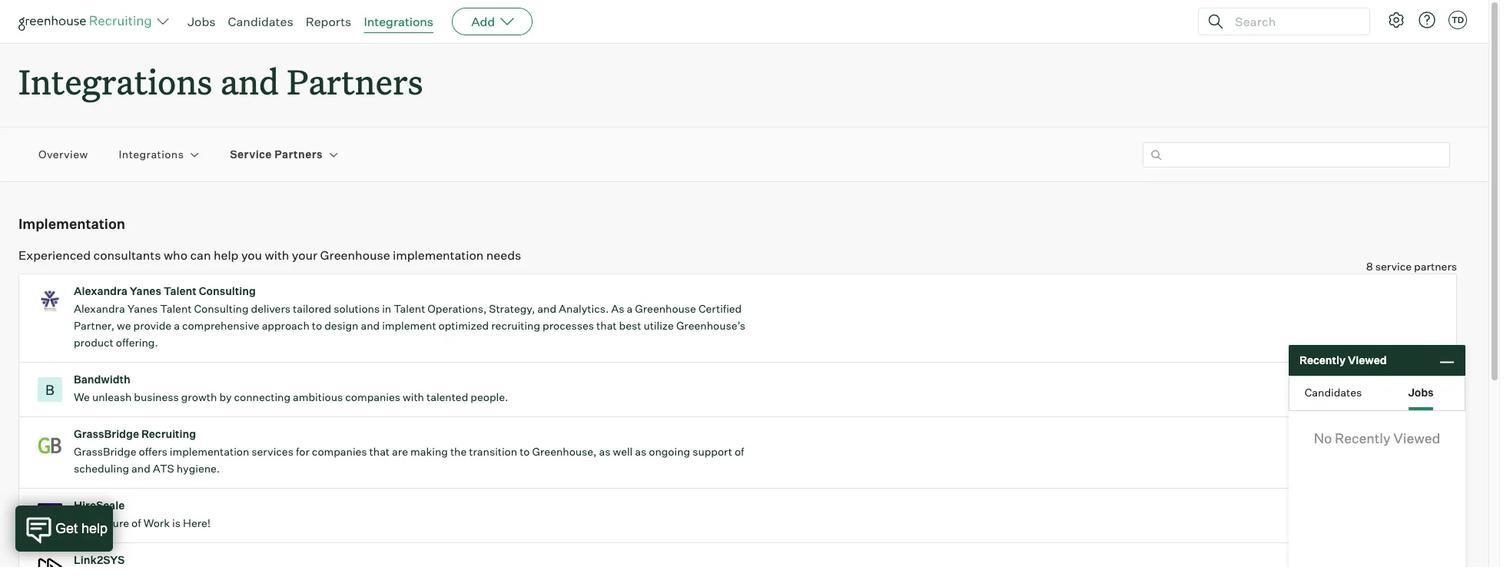 Task type: locate. For each thing, give the bounding box(es) containing it.
1 horizontal spatial candidates
[[1305, 385, 1362, 398]]

of
[[735, 445, 744, 458], [131, 517, 141, 530]]

1 vertical spatial yanes
[[127, 302, 158, 315]]

tab list containing candidates
[[1290, 377, 1465, 410]]

talent
[[164, 284, 197, 298], [160, 302, 192, 315], [394, 302, 425, 315]]

and down solutions
[[361, 319, 380, 332]]

0 horizontal spatial a
[[174, 319, 180, 332]]

alexandra
[[74, 284, 127, 298], [74, 302, 125, 315]]

consulting
[[199, 284, 256, 298], [194, 302, 249, 315]]

jobs left the "candidates" link
[[188, 14, 216, 29]]

candidates right jobs link
[[228, 14, 293, 29]]

partners down reports link at the left of page
[[287, 58, 423, 104]]

1 vertical spatial a
[[174, 319, 180, 332]]

add button
[[452, 8, 533, 35]]

0 horizontal spatial that
[[369, 445, 390, 458]]

reports
[[306, 14, 351, 29]]

link2sys
[[74, 553, 125, 567]]

0 horizontal spatial of
[[131, 517, 141, 530]]

implement
[[382, 319, 436, 332]]

and down offers
[[131, 462, 150, 475]]

to inside grassbridge recruiting grassbridge offers implementation services for companies that are making the transition to greenhouse, as well as ongoing support of scheduling and ats hygiene.
[[520, 445, 530, 458]]

here!
[[183, 517, 211, 530]]

ats
[[153, 462, 174, 475]]

tab list
[[1290, 377, 1465, 410]]

1 vertical spatial partners
[[274, 148, 323, 161]]

can
[[190, 248, 211, 263]]

0 horizontal spatial jobs
[[188, 14, 216, 29]]

recently
[[1300, 354, 1346, 367], [1335, 430, 1391, 446]]

a right as
[[627, 302, 633, 315]]

and down the "candidates" link
[[220, 58, 279, 104]]

0 horizontal spatial implementation
[[170, 445, 249, 458]]

hirescale
[[74, 499, 125, 512]]

0 vertical spatial of
[[735, 445, 744, 458]]

integrations for integrations and partners
[[18, 58, 212, 104]]

as
[[599, 445, 610, 458], [635, 445, 646, 458]]

as right well
[[635, 445, 646, 458]]

that down as
[[596, 319, 617, 332]]

0 horizontal spatial to
[[312, 319, 322, 332]]

b
[[45, 381, 55, 398]]

business
[[134, 391, 179, 404]]

1 vertical spatial consulting
[[194, 302, 249, 315]]

1 vertical spatial greenhouse
[[635, 302, 696, 315]]

1 vertical spatial of
[[131, 517, 141, 530]]

comprehensive
[[182, 319, 259, 332]]

0 vertical spatial implementation
[[393, 248, 484, 263]]

with right the you
[[265, 248, 289, 263]]

to down tailored
[[312, 319, 322, 332]]

experienced
[[18, 248, 91, 263]]

jobs up no recently viewed
[[1408, 385, 1434, 398]]

grassbridge
[[74, 427, 139, 440], [74, 445, 136, 458]]

with left talented
[[403, 391, 424, 404]]

solutions
[[334, 302, 380, 315]]

1 horizontal spatial of
[[735, 445, 744, 458]]

the
[[450, 445, 467, 458]]

implementation up operations,
[[393, 248, 484, 263]]

1 vertical spatial to
[[520, 445, 530, 458]]

to right transition
[[520, 445, 530, 458]]

candidates down recently viewed
[[1305, 385, 1362, 398]]

hygiene.
[[176, 462, 220, 475]]

0 vertical spatial candidates
[[228, 14, 293, 29]]

partners inside service partners link
[[274, 148, 323, 161]]

grassbridge recruiting grassbridge offers implementation services for companies that are making the transition to greenhouse, as well as ongoing support of scheduling and ats hygiene.
[[74, 427, 744, 475]]

0 vertical spatial grassbridge
[[74, 427, 139, 440]]

1 vertical spatial integrations link
[[119, 147, 184, 162]]

unleash
[[92, 391, 132, 404]]

0 horizontal spatial as
[[599, 445, 610, 458]]

greenhouse up the 'utilize' at the bottom left of the page
[[635, 302, 696, 315]]

0 vertical spatial that
[[596, 319, 617, 332]]

of inside grassbridge recruiting grassbridge offers implementation services for companies that are making the transition to greenhouse, as well as ongoing support of scheduling and ats hygiene.
[[735, 445, 744, 458]]

to inside alexandra yanes talent consulting alexandra yanes talent consulting delivers tailored solutions in talent operations, strategy, and analytics. as a greenhouse certified partner, we provide a comprehensive approach to design and implement optimized recruiting processes that best utilize greenhouse's product offering.
[[312, 319, 322, 332]]

1 horizontal spatial to
[[520, 445, 530, 458]]

0 vertical spatial alexandra
[[74, 284, 127, 298]]

integrations for the left integrations 'link'
[[119, 148, 184, 161]]

growth
[[181, 391, 217, 404]]

1 vertical spatial candidates
[[1305, 385, 1362, 398]]

0 vertical spatial yanes
[[130, 284, 161, 298]]

2 vertical spatial integrations
[[119, 148, 184, 161]]

design
[[324, 319, 358, 332]]

needs
[[486, 248, 521, 263]]

greenhouse inside alexandra yanes talent consulting alexandra yanes talent consulting delivers tailored solutions in talent operations, strategy, and analytics. as a greenhouse certified partner, we provide a comprehensive approach to design and implement optimized recruiting processes that best utilize greenhouse's product offering.
[[635, 302, 696, 315]]

that
[[596, 319, 617, 332], [369, 445, 390, 458]]

a
[[627, 302, 633, 315], [174, 319, 180, 332]]

candidates
[[228, 14, 293, 29], [1305, 385, 1362, 398]]

that left are
[[369, 445, 390, 458]]

1 vertical spatial jobs
[[1408, 385, 1434, 398]]

implementation
[[393, 248, 484, 263], [170, 445, 249, 458]]

0 vertical spatial viewed
[[1348, 354, 1387, 367]]

0 vertical spatial consulting
[[199, 284, 256, 298]]

by
[[219, 391, 232, 404]]

1 vertical spatial implementation
[[170, 445, 249, 458]]

talented
[[427, 391, 468, 404]]

1 vertical spatial grassbridge
[[74, 445, 136, 458]]

and up processes
[[537, 302, 556, 315]]

with
[[265, 248, 289, 263], [403, 391, 424, 404]]

1 horizontal spatial implementation
[[393, 248, 484, 263]]

connecting
[[234, 391, 291, 404]]

1 vertical spatial viewed
[[1393, 430, 1440, 446]]

operations,
[[428, 302, 487, 315]]

yanes
[[130, 284, 161, 298], [127, 302, 158, 315]]

1 horizontal spatial with
[[403, 391, 424, 404]]

0 vertical spatial integrations
[[364, 14, 434, 29]]

1 vertical spatial integrations
[[18, 58, 212, 104]]

1 vertical spatial that
[[369, 445, 390, 458]]

analytics.
[[559, 302, 609, 315]]

partners right service
[[274, 148, 323, 161]]

to
[[312, 319, 322, 332], [520, 445, 530, 458]]

0 vertical spatial integrations link
[[364, 14, 434, 29]]

1 horizontal spatial greenhouse
[[635, 302, 696, 315]]

product
[[74, 336, 114, 349]]

overview
[[38, 148, 88, 161]]

configure image
[[1387, 11, 1406, 29]]

of left work on the left bottom of page
[[131, 517, 141, 530]]

1 horizontal spatial integrations link
[[364, 14, 434, 29]]

0 vertical spatial a
[[627, 302, 633, 315]]

companies
[[312, 445, 367, 458]]

implementation up hygiene. on the left
[[170, 445, 249, 458]]

a right provide
[[174, 319, 180, 332]]

no
[[1314, 430, 1332, 446]]

1 vertical spatial with
[[403, 391, 424, 404]]

1 horizontal spatial a
[[627, 302, 633, 315]]

people.
[[471, 391, 508, 404]]

implementation
[[18, 215, 125, 232]]

support
[[693, 445, 732, 458]]

experienced consultants who can help you with your greenhouse implementation needs
[[18, 248, 521, 263]]

delivers
[[251, 302, 291, 315]]

partners
[[287, 58, 423, 104], [274, 148, 323, 161]]

service
[[230, 148, 272, 161]]

0 vertical spatial to
[[312, 319, 322, 332]]

and
[[220, 58, 279, 104], [537, 302, 556, 315], [361, 319, 380, 332], [131, 462, 150, 475]]

0 horizontal spatial with
[[265, 248, 289, 263]]

certified
[[698, 302, 742, 315]]

bandwidth
[[74, 373, 130, 386]]

transition
[[469, 445, 517, 458]]

add
[[471, 14, 495, 29]]

1 vertical spatial alexandra
[[74, 302, 125, 315]]

1 horizontal spatial as
[[635, 445, 646, 458]]

1 horizontal spatial that
[[596, 319, 617, 332]]

that inside alexandra yanes talent consulting alexandra yanes talent consulting delivers tailored solutions in talent operations, strategy, and analytics. as a greenhouse certified partner, we provide a comprehensive approach to design and implement optimized recruiting processes that best utilize greenhouse's product offering.
[[596, 319, 617, 332]]

1 horizontal spatial jobs
[[1408, 385, 1434, 398]]

ambitious companies
[[293, 391, 400, 404]]

viewed
[[1348, 354, 1387, 367], [1393, 430, 1440, 446]]

of inside hirescale the future of work is here!
[[131, 517, 141, 530]]

0 horizontal spatial greenhouse
[[320, 248, 390, 263]]

offers
[[139, 445, 167, 458]]

1 vertical spatial recently
[[1335, 430, 1391, 446]]

approach
[[262, 319, 310, 332]]

greenhouse right your
[[320, 248, 390, 263]]

partners
[[1414, 260, 1457, 273]]

reports link
[[306, 14, 351, 29]]

1 horizontal spatial viewed
[[1393, 430, 1440, 446]]

overview link
[[38, 147, 88, 162]]

None text field
[[1143, 142, 1450, 167]]

your
[[292, 248, 317, 263]]

is
[[172, 517, 181, 530]]

jobs
[[188, 14, 216, 29], [1408, 385, 1434, 398]]

as left well
[[599, 445, 610, 458]]

2 alexandra from the top
[[74, 302, 125, 315]]

of right the support
[[735, 445, 744, 458]]



Task type: describe. For each thing, give the bounding box(es) containing it.
2 grassbridge from the top
[[74, 445, 136, 458]]

0 horizontal spatial viewed
[[1348, 354, 1387, 367]]

implementation inside grassbridge recruiting grassbridge offers implementation services for companies that are making the transition to greenhouse, as well as ongoing support of scheduling and ats hygiene.
[[170, 445, 249, 458]]

candidates link
[[228, 14, 293, 29]]

greenhouse recruiting image
[[18, 12, 157, 31]]

0 vertical spatial with
[[265, 248, 289, 263]]

0 horizontal spatial integrations link
[[119, 147, 184, 162]]

talent up provide
[[160, 302, 192, 315]]

greenhouse,
[[532, 445, 597, 458]]

partner,
[[74, 319, 114, 332]]

recently viewed
[[1300, 354, 1387, 367]]

services
[[252, 445, 293, 458]]

hirescale the future of work is here!
[[74, 499, 211, 530]]

alexandra yanes talent consulting alexandra yanes talent consulting delivers tailored solutions in talent operations, strategy, and analytics. as a greenhouse certified partner, we provide a comprehensive approach to design and implement optimized recruiting processes that best utilize greenhouse's product offering.
[[74, 284, 745, 349]]

who
[[164, 248, 187, 263]]

offering.
[[116, 336, 158, 349]]

0 vertical spatial greenhouse
[[320, 248, 390, 263]]

future
[[96, 517, 129, 530]]

work
[[143, 517, 170, 530]]

0 horizontal spatial candidates
[[228, 14, 293, 29]]

td
[[1452, 15, 1464, 25]]

talent up 'implement'
[[394, 302, 425, 315]]

service
[[1375, 260, 1412, 273]]

8 service partners
[[1366, 260, 1457, 273]]

service partners
[[230, 148, 323, 161]]

Search text field
[[1231, 10, 1356, 33]]

integrations for rightmost integrations 'link'
[[364, 14, 434, 29]]

1 alexandra from the top
[[74, 284, 127, 298]]

we
[[117, 319, 131, 332]]

8
[[1366, 260, 1373, 273]]

bandwidth we unleash business growth by connecting ambitious companies with talented people.
[[74, 373, 510, 404]]

jobs link
[[188, 14, 216, 29]]

td button
[[1446, 8, 1470, 32]]

optimized
[[438, 319, 489, 332]]

integrations and partners
[[18, 58, 423, 104]]

0 vertical spatial jobs
[[188, 14, 216, 29]]

1 grassbridge from the top
[[74, 427, 139, 440]]

as
[[611, 302, 624, 315]]

in
[[382, 302, 391, 315]]

the
[[74, 517, 94, 530]]

tailored
[[293, 302, 331, 315]]

for
[[296, 445, 310, 458]]

1 as from the left
[[599, 445, 610, 458]]

utilize
[[644, 319, 674, 332]]

best
[[619, 319, 641, 332]]

and inside grassbridge recruiting grassbridge offers implementation services for companies that are making the transition to greenhouse, as well as ongoing support of scheduling and ats hygiene.
[[131, 462, 150, 475]]

provide
[[133, 319, 171, 332]]

well
[[613, 445, 633, 458]]

we
[[74, 391, 90, 404]]

strategy,
[[489, 302, 535, 315]]

service partners link
[[230, 147, 323, 162]]

that inside grassbridge recruiting grassbridge offers implementation services for companies that are making the transition to greenhouse, as well as ongoing support of scheduling and ats hygiene.
[[369, 445, 390, 458]]

2 as from the left
[[635, 445, 646, 458]]

recruiting
[[491, 319, 540, 332]]

link2sys link
[[19, 543, 1456, 567]]

with inside bandwidth we unleash business growth by connecting ambitious companies with talented people.
[[403, 391, 424, 404]]

scheduling
[[74, 462, 129, 475]]

are
[[392, 445, 408, 458]]

making
[[410, 445, 448, 458]]

no recently viewed
[[1314, 430, 1440, 446]]

talent down who
[[164, 284, 197, 298]]

processes
[[543, 319, 594, 332]]

0 vertical spatial partners
[[287, 58, 423, 104]]

ongoing
[[649, 445, 690, 458]]

recruiting
[[141, 427, 196, 440]]

greenhouse's
[[676, 319, 745, 332]]

0 vertical spatial recently
[[1300, 354, 1346, 367]]

td button
[[1449, 11, 1467, 29]]

consultants
[[93, 248, 161, 263]]

you
[[241, 248, 262, 263]]

help
[[214, 248, 239, 263]]



Task type: vqa. For each thing, say whether or not it's contained in the screenshot.
tab list
yes



